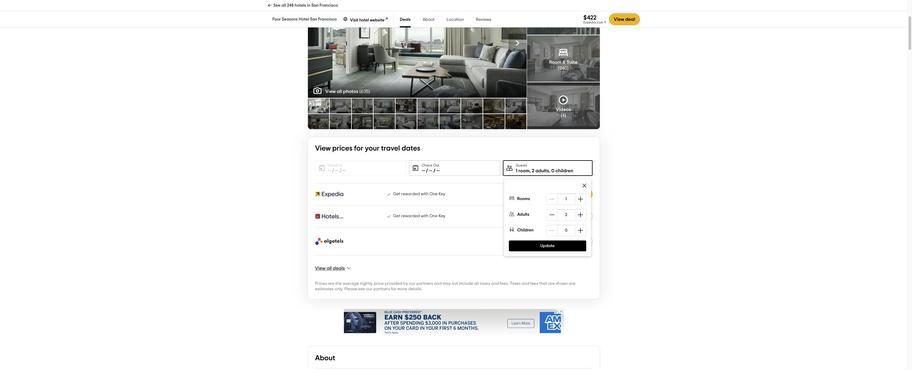 Task type: locate. For each thing, give the bounding box(es) containing it.
1 horizontal spatial for
[[391, 288, 397, 292]]

0 vertical spatial 2
[[532, 169, 535, 174]]

check
[[328, 164, 339, 168], [422, 164, 433, 168]]

all inside button
[[327, 266, 332, 271]]

check in — / — / —
[[328, 164, 346, 174]]

all left deals in the bottom of the page
[[327, 266, 332, 271]]

check left out
[[422, 164, 433, 168]]

room
[[519, 169, 530, 174]]

and left may at the left of page
[[434, 282, 442, 286]]

1 inside only 1 left at view deal
[[526, 238, 528, 242]]

see
[[358, 288, 365, 292]]

—
[[328, 169, 331, 174], [335, 169, 339, 174], [343, 169, 346, 174], [422, 169, 425, 174], [429, 169, 433, 174], [437, 169, 440, 174]]

view
[[420, 40, 432, 46]]

1 horizontal spatial check
[[422, 164, 433, 168]]

our up details.
[[409, 282, 416, 286]]

1 inside guests 1 room , 2 adults , 0 children
[[516, 169, 518, 174]]

1 vertical spatial 0
[[565, 229, 568, 233]]

include
[[459, 282, 473, 286]]

1 get rewarded with one key from the top
[[393, 192, 446, 196]]

2 horizontal spatial (
[[561, 113, 562, 118]]

francisco
[[320, 3, 338, 8], [318, 17, 337, 21]]

and
[[434, 282, 442, 286], [491, 282, 499, 286], [522, 282, 530, 286]]

are left the
[[328, 282, 335, 286]]

0 vertical spatial view deal
[[614, 17, 635, 22]]

partners up details.
[[417, 282, 433, 286]]

san right in
[[311, 3, 319, 8]]

0 up only 1 left at view deal
[[565, 229, 568, 233]]

children
[[518, 229, 534, 233]]

all for deals
[[327, 266, 332, 271]]

deal
[[626, 17, 635, 22], [578, 192, 588, 197], [578, 214, 588, 219], [578, 239, 588, 244]]

with
[[421, 192, 429, 196], [421, 214, 429, 218]]

( down room
[[559, 66, 560, 71]]

check left "in"
[[328, 164, 339, 168]]

1 vertical spatial (
[[360, 89, 361, 94]]

1 vertical spatial our
[[366, 288, 373, 292]]

1 vertical spatial with
[[421, 214, 429, 218]]

and left fees
[[522, 282, 530, 286]]

0 vertical spatial rewarded
[[401, 192, 420, 196]]

$422
[[584, 15, 597, 21], [522, 191, 538, 198], [522, 213, 538, 221]]

0 vertical spatial with
[[421, 192, 429, 196]]

2 are from the left
[[548, 282, 555, 286]]

0 horizontal spatial )
[[369, 89, 370, 94]]

0 vertical spatial our
[[409, 282, 416, 286]]

only.
[[335, 288, 344, 292]]

2 right room
[[532, 169, 535, 174]]

videos ( 4 )
[[556, 107, 571, 118]]

( inside room & suite ( 240 )
[[559, 66, 560, 71]]

0 horizontal spatial our
[[366, 288, 373, 292]]

) right photos
[[369, 89, 370, 94]]

four seasons hotel san francisco
[[273, 17, 337, 21]]

2 vertical spatial view deal
[[567, 214, 588, 219]]

0 horizontal spatial for
[[354, 145, 364, 152]]

, left children
[[549, 169, 551, 174]]

0 vertical spatial san
[[311, 3, 319, 8]]

all left 248
[[282, 3, 286, 8]]

635
[[361, 89, 369, 94]]

san right hotel
[[310, 17, 317, 21]]

adults
[[518, 213, 530, 217]]

2 check from the left
[[422, 164, 433, 168]]

1 vertical spatial $422
[[522, 191, 538, 198]]

3 / from the left
[[426, 169, 428, 174]]

details.
[[408, 288, 423, 292]]

by
[[403, 282, 408, 286]]

0 vertical spatial one
[[430, 192, 438, 196]]

about
[[423, 18, 435, 22], [315, 355, 335, 363]]

1 vertical spatial get rewarded with one key
[[393, 214, 446, 218]]

0 horizontal spatial (
[[360, 89, 361, 94]]

1 horizontal spatial 1
[[526, 238, 528, 242]]

1 horizontal spatial and
[[491, 282, 499, 286]]

0 vertical spatial about
[[423, 18, 435, 22]]

all left taxes
[[474, 282, 479, 286]]

guests 1 room , 2 adults , 0 children
[[516, 164, 574, 174]]

1 vertical spatial 1
[[566, 197, 567, 202]]

1 one from the top
[[430, 192, 438, 196]]

for left your
[[354, 145, 364, 152]]

0 vertical spatial (
[[559, 66, 560, 71]]

travel
[[381, 145, 400, 152]]

1 vertical spatial view deal
[[567, 192, 588, 197]]

1 vertical spatial key
[[439, 214, 446, 218]]

please
[[345, 288, 358, 292]]

prices
[[315, 282, 327, 286]]

1 vertical spatial )
[[369, 89, 370, 94]]

1 vertical spatial one
[[430, 214, 438, 218]]

see
[[273, 3, 281, 8]]

) down videos at right top
[[565, 113, 566, 118]]

prices
[[332, 145, 353, 152]]

0 vertical spatial get rewarded with one key
[[393, 192, 446, 196]]

2 horizontal spatial and
[[522, 282, 530, 286]]

adults
[[536, 169, 549, 174]]

advertisement region
[[344, 310, 564, 337]]

4 / from the left
[[434, 169, 436, 174]]

1 horizontal spatial partners
[[417, 282, 433, 286]]

visit hotel website
[[350, 18, 385, 22]]

( for 240
[[559, 66, 560, 71]]

1 horizontal spatial ,
[[549, 169, 551, 174]]

check inside check out — / — / —
[[422, 164, 433, 168]]

2 vertical spatial )
[[565, 113, 566, 118]]

1 down children
[[566, 197, 567, 202]]

2 with from the top
[[421, 214, 429, 218]]

) down suite
[[568, 66, 569, 71]]

0 vertical spatial )
[[568, 66, 569, 71]]

price
[[374, 282, 384, 286]]

&
[[563, 60, 566, 65]]

partners
[[417, 282, 433, 286], [374, 288, 390, 292]]

our
[[409, 282, 416, 286], [366, 288, 373, 292]]

partners down 'price'
[[374, 288, 390, 292]]

for inside the prices are the average nightly price provided by our partners and may not include all taxes and fees. taxes and fees that are shown are estimates only. please see our partners for more details.
[[391, 288, 397, 292]]

)
[[568, 66, 569, 71], [369, 89, 370, 94], [565, 113, 566, 118]]

location
[[447, 18, 464, 22]]

guests
[[516, 164, 527, 168]]

full view
[[410, 40, 432, 46]]

0 horizontal spatial 2
[[532, 169, 535, 174]]

0 vertical spatial get
[[393, 192, 400, 196]]

1 horizontal spatial )
[[565, 113, 566, 118]]

(
[[559, 66, 560, 71], [360, 89, 361, 94], [561, 113, 562, 118]]

2 vertical spatial (
[[561, 113, 562, 118]]

deal inside only 1 left at view deal
[[578, 239, 588, 244]]

check for check in — / — / —
[[328, 164, 339, 168]]

1 vertical spatial rewarded
[[401, 214, 420, 218]]

view
[[614, 17, 625, 22], [325, 89, 336, 94], [315, 145, 331, 152], [567, 192, 577, 197], [567, 214, 577, 219], [567, 239, 577, 244], [315, 266, 326, 271]]

and left fees.
[[491, 282, 499, 286]]

our down nightly
[[366, 288, 373, 292]]

all
[[282, 3, 286, 8], [337, 89, 342, 94], [327, 266, 332, 271], [474, 282, 479, 286]]

in
[[307, 3, 311, 8]]

0 horizontal spatial partners
[[374, 288, 390, 292]]

1 vertical spatial francisco
[[318, 17, 337, 21]]

view deal
[[614, 17, 635, 22], [567, 192, 588, 197], [567, 214, 588, 219]]

average
[[343, 282, 359, 286]]

get rewarded with one key
[[393, 192, 446, 196], [393, 214, 446, 218]]

for down provided
[[391, 288, 397, 292]]

2 horizontal spatial )
[[568, 66, 569, 71]]

1 vertical spatial get
[[393, 214, 400, 218]]

2 up only 1 left at view deal
[[566, 213, 568, 217]]

1 key from the top
[[439, 192, 446, 196]]

/
[[332, 169, 334, 174], [340, 169, 342, 174], [426, 169, 428, 174], [434, 169, 436, 174]]

0 horizontal spatial check
[[328, 164, 339, 168]]

may
[[443, 282, 451, 286]]

0 vertical spatial $422
[[584, 15, 597, 21]]

view inside only 1 left at view deal
[[567, 239, 577, 244]]

1 vertical spatial partners
[[374, 288, 390, 292]]

videos
[[556, 107, 571, 112]]

estimates
[[315, 288, 334, 292]]

1 horizontal spatial our
[[409, 282, 416, 286]]

for
[[354, 145, 364, 152], [391, 288, 397, 292]]

248
[[287, 3, 294, 8]]

hotel
[[299, 17, 309, 21]]

3 are from the left
[[569, 282, 576, 286]]

1 vertical spatial about
[[315, 355, 335, 363]]

1
[[516, 169, 518, 174], [566, 197, 567, 202], [526, 238, 528, 242]]

) inside room & suite ( 240 )
[[568, 66, 569, 71]]

( down videos at right top
[[561, 113, 562, 118]]

all left photos
[[337, 89, 342, 94]]

0 horizontal spatial and
[[434, 282, 442, 286]]

only 1 left at view deal
[[518, 238, 588, 244]]

get
[[393, 192, 400, 196], [393, 214, 400, 218]]

,
[[530, 169, 531, 174], [549, 169, 551, 174]]

( right photos
[[360, 89, 361, 94]]

rewarded
[[401, 192, 420, 196], [401, 214, 420, 218]]

0 right adults
[[552, 169, 555, 174]]

are right shown
[[569, 282, 576, 286]]

2 horizontal spatial 1
[[566, 197, 567, 202]]

1 horizontal spatial (
[[559, 66, 560, 71]]

in
[[339, 164, 342, 168]]

0 horizontal spatial 0
[[552, 169, 555, 174]]

, left adults
[[530, 169, 531, 174]]

0 vertical spatial key
[[439, 192, 446, 196]]

2 vertical spatial 1
[[526, 238, 528, 242]]

0 inside guests 1 room , 2 adults , 0 children
[[552, 169, 555, 174]]

key
[[439, 192, 446, 196], [439, 214, 446, 218]]

view deal button
[[609, 13, 640, 25], [562, 189, 593, 201], [562, 211, 593, 223], [562, 236, 593, 248]]

1 left left
[[526, 238, 528, 242]]

room & suite ( 240 )
[[549, 60, 578, 71]]

1 horizontal spatial 0
[[565, 229, 568, 233]]

0 horizontal spatial ,
[[530, 169, 531, 174]]

seasons
[[282, 17, 298, 21]]

240
[[560, 66, 568, 71]]

are right 'that'
[[548, 282, 555, 286]]

check inside check in — / — / —
[[328, 164, 339, 168]]

one
[[430, 192, 438, 196], [430, 214, 438, 218]]

all for photos
[[337, 89, 342, 94]]

2 get rewarded with one key from the top
[[393, 214, 446, 218]]

2 horizontal spatial are
[[569, 282, 576, 286]]

0
[[552, 169, 555, 174], [565, 229, 568, 233]]

1 for 2
[[516, 169, 518, 174]]

2
[[532, 169, 535, 174], [566, 213, 568, 217]]

0 horizontal spatial 1
[[516, 169, 518, 174]]

provided
[[385, 282, 403, 286]]

deals
[[400, 18, 411, 22]]

) inside videos ( 4 )
[[565, 113, 566, 118]]

update
[[541, 244, 555, 249]]

francisco right in
[[320, 3, 338, 8]]

1 check from the left
[[328, 164, 339, 168]]

hotels
[[295, 3, 306, 8]]

0 vertical spatial 0
[[552, 169, 555, 174]]

0 horizontal spatial are
[[328, 282, 335, 286]]

1 horizontal spatial are
[[548, 282, 555, 286]]

1 down guests
[[516, 169, 518, 174]]

( for 635
[[360, 89, 361, 94]]

1 vertical spatial for
[[391, 288, 397, 292]]

1 vertical spatial 2
[[566, 213, 568, 217]]

1 , from the left
[[530, 169, 531, 174]]

0 vertical spatial 1
[[516, 169, 518, 174]]

francisco down travelers' choice 2023 winner image
[[318, 17, 337, 21]]



Task type: vqa. For each thing, say whether or not it's contained in the screenshot.
3rd Carousel of images 'figure' from the bottom of the page
no



Task type: describe. For each thing, give the bounding box(es) containing it.
out
[[433, 164, 440, 168]]

1 and from the left
[[434, 282, 442, 286]]

2 — from the left
[[335, 169, 339, 174]]

more
[[398, 288, 407, 292]]

prices are the average nightly price provided by our partners and may not include all taxes and fees. taxes and fees that are shown are estimates only. please see our partners for more details.
[[315, 282, 576, 292]]

rooms
[[518, 197, 530, 201]]

view all deals
[[315, 266, 345, 271]]

taxes
[[480, 282, 490, 286]]

2 and from the left
[[491, 282, 499, 286]]

expedia.com
[[584, 21, 603, 24]]

( inside videos ( 4 )
[[561, 113, 562, 118]]

view prices for your travel dates
[[315, 145, 421, 152]]

1 for view
[[526, 238, 528, 242]]

all for 248
[[282, 3, 286, 8]]

2 vertical spatial $422
[[522, 213, 538, 221]]

only
[[518, 238, 526, 242]]

view all deals button
[[315, 266, 352, 272]]

your
[[365, 145, 380, 152]]

reviews
[[476, 18, 492, 22]]

at
[[535, 238, 538, 242]]

check out — / — / —
[[422, 164, 440, 174]]

left
[[528, 238, 534, 242]]

website
[[370, 18, 385, 22]]

photos
[[343, 89, 358, 94]]

0 vertical spatial francisco
[[320, 3, 338, 8]]

visit hotel website link
[[343, 16, 389, 23]]

dates
[[402, 145, 421, 152]]

2 key from the top
[[439, 214, 446, 218]]

view inside button
[[315, 266, 326, 271]]

) for 635
[[369, 89, 370, 94]]

1 horizontal spatial about
[[423, 18, 435, 22]]

5 — from the left
[[429, 169, 433, 174]]

deals
[[333, 266, 345, 271]]

close image
[[582, 183, 588, 189]]

shown
[[556, 282, 568, 286]]

1 with from the top
[[421, 192, 429, 196]]

1 / from the left
[[332, 169, 334, 174]]

not
[[452, 282, 458, 286]]

visit
[[350, 18, 358, 22]]

see all 248 hotels in san francisco link
[[268, 0, 338, 11]]

2 rewarded from the top
[[401, 214, 420, 218]]

that
[[540, 282, 548, 286]]

full
[[410, 40, 419, 46]]

suite
[[567, 60, 578, 65]]

6 — from the left
[[437, 169, 440, 174]]

3 — from the left
[[343, 169, 346, 174]]

2 inside guests 1 room , 2 adults , 0 children
[[532, 169, 535, 174]]

2 / from the left
[[340, 169, 342, 174]]

hotel
[[359, 18, 369, 22]]

4 — from the left
[[422, 169, 425, 174]]

1 rewarded from the top
[[401, 192, 420, 196]]

travelers' choice 2023 winner image
[[314, 0, 340, 14]]

children
[[556, 169, 574, 174]]

update button
[[509, 241, 587, 252]]

fees
[[531, 282, 539, 286]]

all inside the prices are the average nightly price provided by our partners and may not include all taxes and fees. taxes and fees that are shown are estimates only. please see our partners for more details.
[[474, 282, 479, 286]]

the
[[336, 282, 342, 286]]

0 vertical spatial partners
[[417, 282, 433, 286]]

see all 248 hotels in san francisco
[[273, 3, 338, 8]]

nightly
[[360, 282, 373, 286]]

0 horizontal spatial about
[[315, 355, 335, 363]]

1 get from the top
[[393, 192, 400, 196]]

2 , from the left
[[549, 169, 551, 174]]

four
[[273, 17, 281, 21]]

3 and from the left
[[522, 282, 530, 286]]

4
[[562, 113, 565, 118]]

1 horizontal spatial 2
[[566, 213, 568, 217]]

check for check out — / — / —
[[422, 164, 433, 168]]

1 — from the left
[[328, 169, 331, 174]]

) for 240
[[568, 66, 569, 71]]

0 vertical spatial for
[[354, 145, 364, 152]]

2 one from the top
[[430, 214, 438, 218]]

2 get from the top
[[393, 214, 400, 218]]

taxes
[[510, 282, 521, 286]]

1 vertical spatial san
[[310, 17, 317, 21]]

1 are from the left
[[328, 282, 335, 286]]

room
[[549, 60, 562, 65]]

fees.
[[500, 282, 509, 286]]

view all photos ( 635 )
[[325, 89, 370, 94]]



